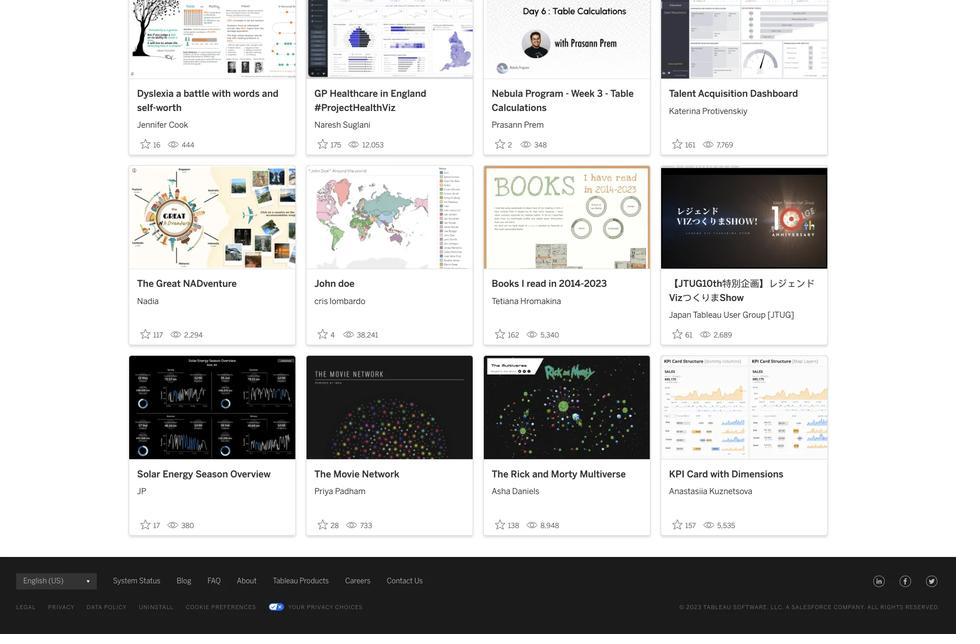 Task type: locate. For each thing, give the bounding box(es) containing it.
faq link
[[208, 575, 221, 587]]

gp
[[314, 88, 327, 99]]

with right battle
[[212, 88, 231, 99]]

naresh
[[314, 120, 341, 130]]

vizつくりまshow
[[669, 292, 744, 304]]

cookie preferences
[[186, 604, 256, 611]]

38,241 views element
[[339, 327, 382, 344]]

the for the rick and morty multiverse
[[492, 469, 509, 480]]

0 horizontal spatial in
[[380, 88, 388, 99]]

add favorite button for books i read in 2014-2023
[[492, 326, 522, 343]]

and inside the rick and morty multiverse link
[[532, 469, 549, 480]]

2023 right ©
[[686, 604, 702, 611]]

in left the england on the top left of the page
[[380, 88, 388, 99]]

uninstall
[[139, 604, 174, 611]]

1 horizontal spatial privacy
[[307, 604, 333, 611]]

the rick and morty multiverse
[[492, 469, 626, 480]]

in right read
[[549, 278, 557, 290]]

1 vertical spatial and
[[532, 469, 549, 480]]

the rick and morty multiverse link
[[492, 468, 642, 482]]

- left week
[[566, 88, 569, 99]]

the movie network link
[[314, 468, 464, 482]]

priya padham link
[[314, 482, 464, 498]]

1 horizontal spatial and
[[532, 469, 549, 480]]

add favorite button for talent acquisition dashboard
[[669, 136, 699, 153]]

workbook thumbnail image
[[129, 0, 295, 79], [306, 0, 473, 79], [484, 0, 650, 79], [661, 0, 827, 79], [129, 166, 295, 269], [306, 166, 473, 269], [484, 166, 650, 269], [661, 166, 827, 269], [129, 356, 295, 459], [306, 356, 473, 459], [484, 356, 650, 459], [661, 356, 827, 459]]

tableau up your
[[273, 577, 298, 585]]

add favorite button containing 162
[[492, 326, 522, 343]]

add favorite button for kpi card with dimensions
[[669, 516, 699, 533]]

add favorite button containing 4
[[314, 326, 339, 343]]

add favorite button containing 157
[[669, 516, 699, 533]]

add favorite button down the katerina
[[669, 136, 699, 153]]

2 - from the left
[[605, 88, 609, 99]]

2
[[508, 141, 512, 150]]

and right 'words'
[[262, 88, 279, 99]]

and right rick
[[532, 469, 549, 480]]

add favorite button containing 161
[[669, 136, 699, 153]]

the up 'priya'
[[314, 469, 331, 480]]

talent
[[669, 88, 696, 99]]

- right 3 at the top
[[605, 88, 609, 99]]

0 horizontal spatial privacy
[[48, 604, 75, 611]]

tableau products link
[[273, 575, 329, 587]]

tableau down vizつくりまshow in the top right of the page
[[693, 310, 722, 320]]

tableau
[[693, 310, 722, 320], [273, 577, 298, 585], [703, 604, 732, 611]]

healthcare
[[330, 88, 378, 99]]

anastasiia
[[669, 487, 708, 496]]

tetiana
[[492, 296, 519, 306]]

workbook thumbnail image for card
[[661, 356, 827, 459]]

12,053
[[363, 141, 384, 150]]

add favorite button down the jp on the left bottom of the page
[[137, 516, 163, 533]]

talent acquisition dashboard link
[[669, 87, 819, 101]]

1 horizontal spatial -
[[605, 88, 609, 99]]

Add Favorite button
[[137, 136, 164, 153], [669, 136, 699, 153], [314, 326, 339, 343], [492, 326, 522, 343], [137, 516, 163, 533], [492, 516, 522, 533], [669, 516, 699, 533]]

nebula
[[492, 88, 523, 99]]

1 horizontal spatial the
[[314, 469, 331, 480]]

tableau left software,
[[703, 604, 732, 611]]

2,689
[[714, 331, 732, 340]]

add favorite button for the rick and morty multiverse
[[492, 516, 522, 533]]

0 horizontal spatial 2023
[[584, 278, 607, 290]]

program
[[525, 88, 563, 99]]

1 horizontal spatial 2023
[[686, 604, 702, 611]]

5,340 views element
[[522, 327, 563, 344]]

0 vertical spatial a
[[176, 88, 181, 99]]

1 horizontal spatial with
[[710, 469, 729, 480]]

16
[[153, 141, 160, 150]]

0 horizontal spatial with
[[212, 88, 231, 99]]

0 vertical spatial in
[[380, 88, 388, 99]]

1 - from the left
[[566, 88, 569, 99]]

0 horizontal spatial -
[[566, 88, 569, 99]]

blog
[[177, 577, 191, 585]]

#projecthealthviz
[[314, 102, 396, 113]]

hromakina
[[521, 296, 561, 306]]

tetiana hromakina link
[[492, 291, 642, 308]]

add favorite button containing 16
[[137, 136, 164, 153]]

with up anastasiia kuznetsova
[[710, 469, 729, 480]]

self-
[[137, 102, 156, 113]]

Add Favorite button
[[669, 326, 696, 343]]

reserved.
[[906, 604, 940, 611]]

in inside gp healthcare in england #projecthealthviz
[[380, 88, 388, 99]]

privacy down selected language element
[[48, 604, 75, 611]]

a right llc,
[[786, 604, 790, 611]]

28
[[331, 521, 339, 530]]

add favorite button down tetiana
[[492, 326, 522, 343]]

system
[[113, 577, 138, 585]]

add favorite button down anastasiia
[[669, 516, 699, 533]]

workbook thumbnail image for rick
[[484, 356, 650, 459]]

katerina protivenskiy link
[[669, 101, 819, 117]]

workbook thumbnail image for great
[[129, 166, 295, 269]]

asha daniels
[[492, 487, 540, 496]]

0 horizontal spatial a
[[176, 88, 181, 99]]

privacy right your
[[307, 604, 333, 611]]

dyslexia
[[137, 88, 174, 99]]

rights
[[881, 604, 904, 611]]

careers link
[[345, 575, 371, 587]]

38,241
[[357, 331, 378, 340]]

add favorite button containing 138
[[492, 516, 522, 533]]

kpi
[[669, 469, 685, 480]]

solar energy season overview
[[137, 469, 271, 480]]

dashboard
[[750, 88, 798, 99]]

2 horizontal spatial the
[[492, 469, 509, 480]]

7,769
[[717, 141, 733, 150]]

0 horizontal spatial and
[[262, 88, 279, 99]]

0 horizontal spatial the
[[137, 278, 154, 290]]

the up 'asha'
[[492, 469, 509, 480]]

cris
[[314, 296, 328, 306]]

0 vertical spatial with
[[212, 88, 231, 99]]

lombardo
[[330, 296, 366, 306]]

add favorite button containing 17
[[137, 516, 163, 533]]

the
[[137, 278, 154, 290], [314, 469, 331, 480], [492, 469, 509, 480]]

the great nadventure link
[[137, 277, 287, 291]]

380 views element
[[163, 517, 198, 534]]

cookie
[[186, 604, 210, 611]]

and inside dyslexia a battle with words and self-worth
[[262, 88, 279, 99]]

-
[[566, 88, 569, 99], [605, 88, 609, 99]]

privacy
[[48, 604, 75, 611], [307, 604, 333, 611]]

your privacy choices
[[288, 604, 363, 611]]

Add Favorite button
[[137, 326, 166, 343]]

1 horizontal spatial a
[[786, 604, 790, 611]]

add favorite button down jennifer at the left top of the page
[[137, 136, 164, 153]]

Add Favorite button
[[492, 136, 516, 153]]

about
[[237, 577, 257, 585]]

morty
[[551, 469, 578, 480]]

0 vertical spatial and
[[262, 88, 279, 99]]

the up nadia
[[137, 278, 154, 290]]

1 vertical spatial in
[[549, 278, 557, 290]]

tableau products
[[273, 577, 329, 585]]

data policy link
[[87, 601, 127, 614]]

2023 up tetiana hromakina link
[[584, 278, 607, 290]]

legal link
[[16, 601, 36, 614]]

the for the movie network
[[314, 469, 331, 480]]

cookie preferences button
[[186, 601, 256, 614]]

software,
[[733, 604, 769, 611]]

books i read in 2014-2023 link
[[492, 277, 642, 291]]

【jtug10th特別企画】レジェンド
[[669, 278, 815, 290]]

cook
[[169, 120, 188, 130]]

0 vertical spatial tableau
[[693, 310, 722, 320]]

5,535 views element
[[699, 517, 739, 534]]

the for the great nadventure
[[137, 278, 154, 290]]

workbook thumbnail image for doe
[[306, 166, 473, 269]]

12,053 views element
[[344, 137, 388, 154]]

a up worth
[[176, 88, 181, 99]]

workbook thumbnail image for vizつくりまshow
[[661, 166, 827, 269]]

padham
[[335, 487, 366, 496]]

348 views element
[[516, 137, 551, 154]]

about link
[[237, 575, 257, 587]]

add favorite button for john doe
[[314, 326, 339, 343]]

add favorite button down 'asha'
[[492, 516, 522, 533]]

great
[[156, 278, 181, 290]]

add favorite button down cris
[[314, 326, 339, 343]]

a
[[176, 88, 181, 99], [786, 604, 790, 611]]

138
[[508, 521, 519, 530]]

workbook thumbnail image for acquisition
[[661, 0, 827, 79]]

solar
[[137, 469, 160, 480]]

user
[[724, 310, 741, 320]]

jp link
[[137, 482, 287, 498]]

the movie network
[[314, 469, 399, 480]]

asha daniels link
[[492, 482, 642, 498]]

week
[[571, 88, 595, 99]]



Task type: describe. For each thing, give the bounding box(es) containing it.
prasann prem link
[[492, 115, 642, 131]]

nadventure
[[183, 278, 237, 290]]

rick
[[511, 469, 530, 480]]

words
[[233, 88, 260, 99]]

company.
[[834, 604, 866, 611]]

multiverse
[[580, 469, 626, 480]]

asha
[[492, 487, 510, 496]]

anastasiia kuznetsova
[[669, 487, 753, 496]]

katerina
[[669, 106, 701, 116]]

7,769 views element
[[699, 137, 737, 154]]

1 privacy from the left
[[48, 604, 75, 611]]

1 vertical spatial a
[[786, 604, 790, 611]]

4
[[331, 331, 335, 340]]

blog link
[[177, 575, 191, 587]]

© 2023 tableau software, llc, a salesforce company. all rights reserved.
[[679, 604, 940, 611]]

contact
[[387, 577, 413, 585]]

2014-
[[559, 278, 584, 290]]

solar energy season overview link
[[137, 468, 287, 482]]

contact us link
[[387, 575, 423, 587]]

kuznetsova
[[709, 487, 753, 496]]

jennifer cook
[[137, 120, 188, 130]]

workbook thumbnail image for i
[[484, 166, 650, 269]]

tetiana hromakina
[[492, 296, 561, 306]]

acquisition
[[698, 88, 748, 99]]

english (us)
[[23, 577, 64, 585]]

japan tableau user group [jtug] link
[[669, 305, 819, 321]]

1 vertical spatial tableau
[[273, 577, 298, 585]]

anastasiia kuznetsova link
[[669, 482, 819, 498]]

i
[[522, 278, 524, 290]]

3
[[597, 88, 603, 99]]

380
[[181, 521, 194, 530]]

prem
[[524, 120, 544, 130]]

workbook thumbnail image for a
[[129, 0, 295, 79]]

348
[[534, 141, 547, 150]]

dimensions
[[732, 469, 784, 480]]

us
[[414, 577, 423, 585]]

faq
[[208, 577, 221, 585]]

your privacy choices link
[[268, 601, 363, 614]]

2,294
[[184, 331, 203, 340]]

group
[[743, 310, 766, 320]]

61
[[685, 331, 693, 340]]

2,294 views element
[[166, 327, 207, 344]]

prasann prem
[[492, 120, 544, 130]]

workbook thumbnail image for energy
[[129, 356, 295, 459]]

prasann
[[492, 120, 522, 130]]

books
[[492, 278, 519, 290]]

the great nadventure
[[137, 278, 237, 290]]

calculations
[[492, 102, 547, 113]]

nadia link
[[137, 291, 287, 308]]

1 horizontal spatial in
[[549, 278, 557, 290]]

naresh suglani link
[[314, 115, 464, 131]]

choices
[[335, 604, 363, 611]]

8,948
[[541, 521, 559, 530]]

workbook thumbnail image for program
[[484, 0, 650, 79]]

priya padham
[[314, 487, 366, 496]]

0 vertical spatial 2023
[[584, 278, 607, 290]]

162
[[508, 331, 519, 340]]

system status link
[[113, 575, 160, 587]]

17
[[153, 521, 160, 530]]

【jtug10th特別企画】レジェンド vizつくりまshow link
[[669, 277, 819, 305]]

add favorite button for solar energy season overview
[[137, 516, 163, 533]]

legal
[[16, 604, 36, 611]]

2 privacy from the left
[[307, 604, 333, 611]]

1 vertical spatial with
[[710, 469, 729, 480]]

japan tableau user group [jtug]
[[669, 310, 794, 320]]

733
[[360, 521, 372, 530]]

movie
[[333, 469, 360, 480]]

2 vertical spatial tableau
[[703, 604, 732, 611]]

5,340
[[541, 331, 559, 340]]

a inside dyslexia a battle with words and self-worth
[[176, 88, 181, 99]]

nadia
[[137, 296, 159, 306]]

175
[[331, 141, 341, 150]]

jennifer cook link
[[137, 115, 287, 131]]

8,948 views element
[[522, 517, 563, 534]]

444 views element
[[164, 137, 198, 154]]

card
[[687, 469, 708, 480]]

jp
[[137, 487, 146, 496]]

733 views element
[[342, 517, 376, 534]]

444
[[182, 141, 194, 150]]

priya
[[314, 487, 333, 496]]

john doe link
[[314, 277, 464, 291]]

Add Favorite button
[[314, 136, 344, 153]]

your
[[288, 604, 305, 611]]

Add Favorite button
[[314, 516, 342, 533]]

worth
[[156, 102, 182, 113]]

status
[[139, 577, 160, 585]]

daniels
[[512, 487, 540, 496]]

policy
[[104, 604, 127, 611]]

preferences
[[211, 604, 256, 611]]

english
[[23, 577, 47, 585]]

season
[[196, 469, 228, 480]]

with inside dyslexia a battle with words and self-worth
[[212, 88, 231, 99]]

add favorite button for dyslexia a battle with words and self-worth
[[137, 136, 164, 153]]

©
[[679, 604, 685, 611]]

2,689 views element
[[696, 327, 736, 344]]

selected language element
[[23, 573, 90, 589]]

overview
[[230, 469, 271, 480]]

protivenskiy
[[702, 106, 748, 116]]

network
[[362, 469, 399, 480]]

workbook thumbnail image for healthcare
[[306, 0, 473, 79]]

read
[[527, 278, 546, 290]]

workbook thumbnail image for movie
[[306, 356, 473, 459]]

all
[[868, 604, 879, 611]]

1 vertical spatial 2023
[[686, 604, 702, 611]]

cris lombardo link
[[314, 291, 464, 308]]

table
[[611, 88, 634, 99]]

117
[[153, 331, 163, 340]]



Task type: vqa. For each thing, say whether or not it's contained in the screenshot.


